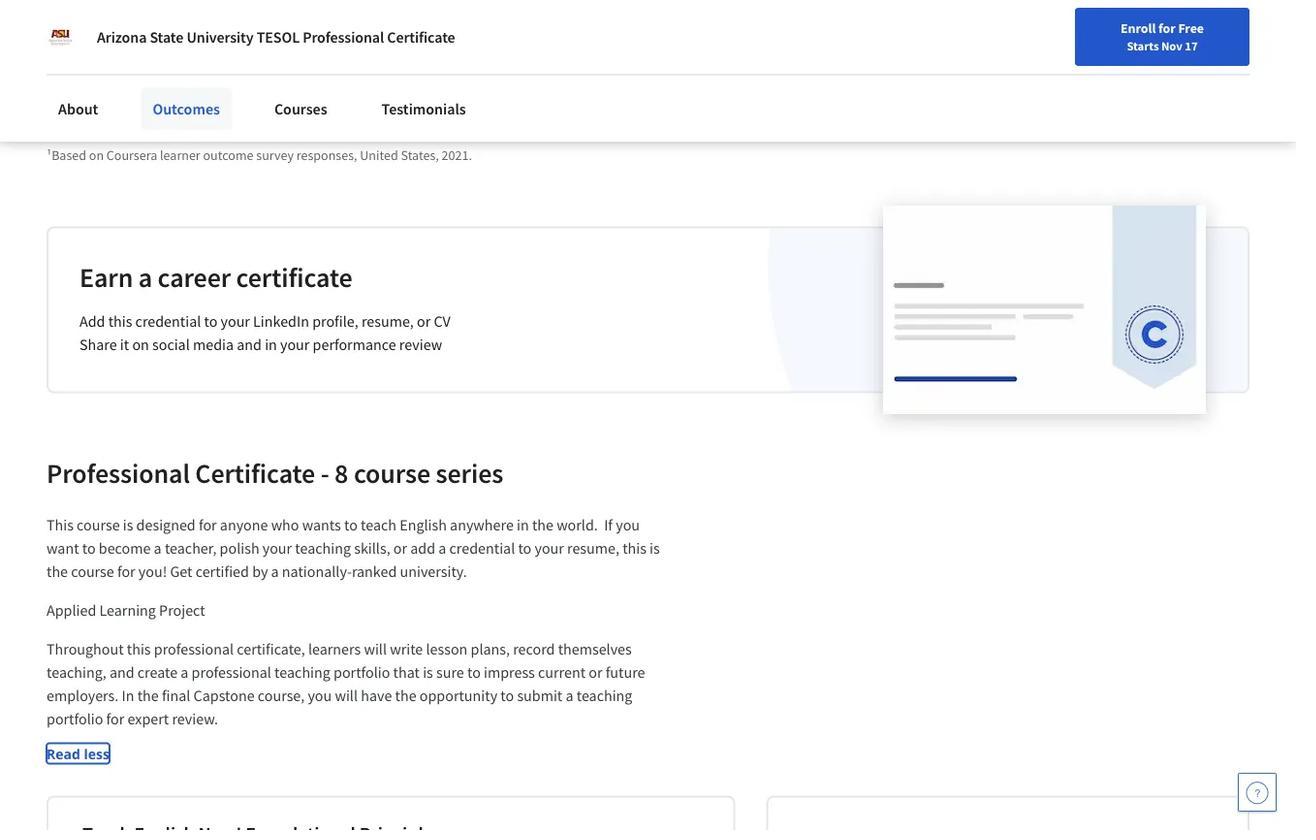 Task type: vqa. For each thing, say whether or not it's contained in the screenshot.
list
no



Task type: locate. For each thing, give the bounding box(es) containing it.
1 vertical spatial course
[[77, 516, 120, 535]]

become
[[99, 539, 151, 559]]

1 horizontal spatial resume,
[[567, 539, 620, 559]]

with inside improve your resume and linkedin with personalized feedback
[[528, 39, 556, 58]]

certificate up anyone
[[195, 456, 315, 490]]

it
[[120, 336, 129, 355]]

and up personalized
[[610, 16, 635, 35]]

employers.
[[47, 687, 119, 706]]

and inside 'throughout this professional certificate, learners will write lesson plans, record themselves teaching, and create a professional teaching portfolio that is sure to impress current or future employers. in the final capstone course, you will have the opportunity to submit a teaching portfolio for expert review.'
[[110, 663, 134, 683]]

credential
[[135, 312, 201, 332], [450, 539, 515, 559]]

1 horizontal spatial in
[[517, 516, 529, 535]]

0 vertical spatial will
[[364, 640, 387, 660]]

1 horizontal spatial you
[[616, 516, 640, 535]]

certificate
[[387, 27, 455, 47], [195, 456, 315, 490]]

1 horizontal spatial is
[[423, 663, 433, 683]]

with
[[842, 15, 871, 34], [1117, 16, 1145, 35], [528, 39, 556, 58]]

you
[[616, 516, 640, 535], [308, 687, 332, 706]]

designed
[[136, 516, 196, 535]]

universities
[[308, 10, 388, 29]]

1 horizontal spatial on
[[132, 336, 149, 355]]

1 vertical spatial professional
[[192, 663, 272, 683]]

1 horizontal spatial will
[[364, 640, 387, 660]]

arizona state university image
[[47, 23, 74, 50]]

your inside practice your skills with interactive tools and mock interviews
[[774, 15, 803, 34]]

enroll for free starts nov 17
[[1121, 19, 1205, 53]]

portfolio up have
[[334, 663, 390, 683]]

teaching down future
[[577, 687, 633, 706]]

1 horizontal spatial credential
[[450, 539, 515, 559]]

responses,
[[297, 146, 357, 164]]

guide
[[1110, 39, 1146, 58]]

series
[[436, 456, 504, 490]]

0 vertical spatial or
[[417, 312, 431, 332]]

have
[[361, 687, 392, 706]]

outcome
[[203, 146, 254, 164]]

your down who
[[263, 539, 292, 559]]

for up the nov
[[1159, 19, 1176, 37]]

testimonials
[[382, 99, 466, 118]]

on right ¹based
[[89, 146, 104, 164]]

english up add in the bottom left of the page
[[400, 516, 447, 535]]

resume, inside add this credential to your linkedin profile, resume, or cv share it on social media and in your performance review
[[362, 312, 414, 332]]

to inside add this credential to your linkedin profile, resume, or cv share it on social media and in your performance review
[[204, 312, 218, 332]]

-
[[321, 456, 329, 490]]

for
[[1159, 19, 1176, 37], [199, 516, 217, 535], [117, 563, 135, 582], [106, 710, 124, 729]]

move
[[1078, 16, 1114, 35]]

0 vertical spatial linkedin
[[469, 39, 525, 58]]

0 horizontal spatial will
[[335, 687, 358, 706]]

0 horizontal spatial on
[[89, 146, 104, 164]]

you!
[[139, 563, 167, 582]]

1 vertical spatial on
[[132, 336, 149, 355]]

on right 'it'
[[132, 336, 149, 355]]

2 vertical spatial or
[[589, 663, 603, 683]]

course right the 8 at the bottom
[[354, 456, 431, 490]]

portfolio down employers.
[[47, 710, 103, 729]]

personalized
[[559, 39, 643, 58]]

2021.
[[442, 146, 472, 164]]

read less
[[47, 745, 110, 763]]

1 vertical spatial certificate
[[195, 456, 315, 490]]

1 vertical spatial in
[[517, 516, 529, 535]]

resume, down if
[[567, 539, 620, 559]]

this inside 'throughout this professional certificate, learners will write lesson plans, record themselves teaching, and create a professional teaching portfolio that is sure to impress current or future employers. in the final capstone course, you will have the opportunity to submit a teaching portfolio for expert review.'
[[127, 640, 151, 660]]

the right in
[[137, 687, 159, 706]]

this
[[108, 312, 132, 332], [623, 539, 647, 559], [127, 640, 151, 660]]

professional down the 'project'
[[154, 640, 234, 660]]

get
[[170, 563, 193, 582]]

1 horizontal spatial certificate
[[387, 27, 455, 47]]

0 vertical spatial this
[[108, 312, 132, 332]]

1 vertical spatial resume,
[[567, 539, 620, 559]]

0 horizontal spatial you
[[308, 687, 332, 706]]

with inside "plan your career move with coursera's job search guide"
[[1117, 16, 1145, 35]]

2 vertical spatial is
[[423, 663, 433, 683]]

your up the coursera's
[[1001, 16, 1031, 35]]

feedback
[[469, 62, 528, 81]]

or inside this course is designed for anyone who wants to teach english anywhere in the world.  if you want to become a teacher, polish your teaching skills, or add a credential to your resume, this is the course for you! get certified by a nationally-ranked university.
[[394, 539, 407, 559]]

your up media
[[221, 312, 250, 332]]

about link
[[47, 87, 110, 130]]

resume, up the review
[[362, 312, 414, 332]]

united
[[360, 146, 398, 164]]

0 vertical spatial english
[[980, 61, 1027, 80]]

free
[[1179, 19, 1205, 37]]

linkedin down 'improve'
[[469, 39, 525, 58]]

1 vertical spatial you
[[308, 687, 332, 706]]

and right media
[[237, 336, 262, 355]]

0 horizontal spatial in
[[265, 336, 277, 355]]

impress
[[484, 663, 535, 683]]

the down want
[[47, 563, 68, 582]]

teacher,
[[165, 539, 217, 559]]

will left have
[[335, 687, 358, 706]]

1 vertical spatial credential
[[450, 539, 515, 559]]

resume, inside this course is designed for anyone who wants to teach english anywhere in the world.  if you want to become a teacher, polish your teaching skills, or add a credential to your resume, this is the course for you! get certified by a nationally-ranked university.
[[567, 539, 620, 559]]

or left cv
[[417, 312, 431, 332]]

you inside this course is designed for anyone who wants to teach english anywhere in the world.  if you want to become a teacher, polish your teaching skills, or add a credential to your resume, this is the course for you! get certified by a nationally-ranked university.
[[616, 516, 640, 535]]

survey
[[256, 146, 294, 164]]

future
[[606, 663, 646, 683]]

0 vertical spatial course
[[354, 456, 431, 490]]

1 horizontal spatial or
[[417, 312, 431, 332]]

will left write
[[364, 640, 387, 660]]

1 horizontal spatial with
[[842, 15, 871, 34]]

career for certificate
[[158, 260, 231, 294]]

applied learning project
[[47, 601, 205, 621]]

0 horizontal spatial with
[[528, 39, 556, 58]]

2 horizontal spatial or
[[589, 663, 603, 683]]

1 vertical spatial professional
[[47, 456, 190, 490]]

2 horizontal spatial with
[[1117, 16, 1145, 35]]

professional
[[154, 640, 234, 660], [192, 663, 272, 683]]

learning
[[99, 601, 156, 621]]

cv
[[434, 312, 451, 332]]

and
[[610, 16, 635, 35], [826, 38, 851, 57], [237, 336, 262, 355], [110, 663, 134, 683]]

university
[[187, 27, 254, 47]]

this course is designed for anyone who wants to teach english anywhere in the world.  if you want to become a teacher, polish your teaching skills, or add a credential to your resume, this is the course for you! get certified by a nationally-ranked university.
[[47, 516, 663, 582]]

or left add in the bottom left of the page
[[394, 539, 407, 559]]

with up guide in the right of the page
[[1117, 16, 1145, 35]]

¹based
[[47, 146, 86, 164]]

your left the resume
[[526, 16, 555, 35]]

courses link
[[263, 87, 339, 130]]

ranked
[[352, 563, 397, 582]]

add this credential to your linkedin profile, resume, or cv share it on social media and in your performance review
[[80, 312, 451, 355]]

career up job
[[1034, 16, 1074, 35]]

the left world.
[[532, 516, 554, 535]]

credential down anywhere
[[450, 539, 515, 559]]

0 vertical spatial portfolio
[[334, 663, 390, 683]]

read less button
[[47, 744, 110, 764]]

submit
[[517, 687, 563, 706]]

for inside 'throughout this professional certificate, learners will write lesson plans, record themselves teaching, and create a professional teaching portfolio that is sure to impress current or future employers. in the final capstone course, you will have the opportunity to submit a teaching portfolio for expert review.'
[[106, 710, 124, 729]]

want
[[47, 539, 79, 559]]

for down in
[[106, 710, 124, 729]]

themselves
[[558, 640, 632, 660]]

0 vertical spatial in
[[265, 336, 277, 355]]

teaching up the course,
[[275, 663, 331, 683]]

2 vertical spatial teaching
[[577, 687, 633, 706]]

nationally-
[[282, 563, 352, 582]]

0 horizontal spatial credential
[[135, 312, 201, 332]]

earn
[[80, 260, 133, 294]]

0 horizontal spatial professional
[[47, 456, 190, 490]]

linkedin inside add this credential to your linkedin profile, resume, or cv share it on social media and in your performance review
[[253, 312, 309, 332]]

a right add in the bottom left of the page
[[439, 539, 447, 559]]

professional up the designed
[[47, 456, 190, 490]]

0 vertical spatial resume,
[[362, 312, 414, 332]]

0 horizontal spatial or
[[394, 539, 407, 559]]

a
[[138, 260, 152, 294], [154, 539, 162, 559], [439, 539, 447, 559], [271, 563, 279, 582], [181, 663, 189, 683], [566, 687, 574, 706]]

1 vertical spatial linkedin
[[253, 312, 309, 332]]

practice your skills with interactive tools and mock interviews
[[719, 15, 890, 81]]

in inside this course is designed for anyone who wants to teach english anywhere in the world.  if you want to become a teacher, polish your teaching skills, or add a credential to your resume, this is the course for you! get certified by a nationally-ranked university.
[[517, 516, 529, 535]]

in right media
[[265, 336, 277, 355]]

career up media
[[158, 260, 231, 294]]

social
[[152, 336, 190, 355]]

1 horizontal spatial career
[[1034, 16, 1074, 35]]

0 horizontal spatial resume,
[[362, 312, 414, 332]]

2 horizontal spatial is
[[650, 539, 660, 559]]

0 vertical spatial career
[[1034, 16, 1074, 35]]

1 horizontal spatial english
[[980, 61, 1027, 80]]

1 vertical spatial portfolio
[[47, 710, 103, 729]]

coursera career certificate image
[[884, 206, 1207, 414]]

1 vertical spatial this
[[623, 539, 647, 559]]

1 vertical spatial career
[[158, 260, 231, 294]]

0 horizontal spatial english
[[400, 516, 447, 535]]

about
[[58, 99, 98, 118]]

a right the earn
[[138, 260, 152, 294]]

1 horizontal spatial professional
[[303, 27, 384, 47]]

english
[[980, 61, 1027, 80], [400, 516, 447, 535]]

your left performance on the top
[[280, 336, 310, 355]]

linkedin down certificate
[[253, 312, 309, 332]]

1 vertical spatial will
[[335, 687, 358, 706]]

0 vertical spatial you
[[616, 516, 640, 535]]

for down 'become'
[[117, 563, 135, 582]]

1 vertical spatial is
[[650, 539, 660, 559]]

enroll
[[1121, 19, 1157, 37]]

professional right tesol in the left top of the page
[[303, 27, 384, 47]]

university.
[[400, 563, 467, 582]]

0 horizontal spatial career
[[158, 260, 231, 294]]

teaching,
[[47, 663, 106, 683]]

credential up social
[[135, 312, 201, 332]]

search
[[1064, 39, 1107, 58]]

teaching down wants
[[295, 539, 351, 559]]

0 horizontal spatial linkedin
[[253, 312, 309, 332]]

1 vertical spatial english
[[400, 516, 447, 535]]

english down the coursera's
[[980, 61, 1027, 80]]

opportunity
[[420, 687, 498, 706]]

you right if
[[616, 516, 640, 535]]

show notifications image
[[1090, 63, 1114, 86]]

1 horizontal spatial linkedin
[[469, 39, 525, 58]]

project
[[159, 601, 205, 621]]

and up new
[[826, 38, 851, 57]]

certified
[[196, 563, 249, 582]]

in right anywhere
[[517, 516, 529, 535]]

certificate up testimonials
[[387, 27, 455, 47]]

earn a career certificate
[[80, 260, 353, 294]]

practice
[[719, 15, 771, 34]]

and inside add this credential to your linkedin profile, resume, or cv share it on social media and in your performance review
[[237, 336, 262, 355]]

2 vertical spatial this
[[127, 640, 151, 660]]

to
[[204, 312, 218, 332], [344, 516, 358, 535], [82, 539, 96, 559], [518, 539, 532, 559], [467, 663, 481, 683], [501, 687, 514, 706]]

0 vertical spatial credential
[[135, 312, 201, 332]]

job
[[1040, 39, 1061, 58]]

17
[[1186, 38, 1199, 53]]

find
[[758, 61, 783, 79]]

course down want
[[71, 563, 114, 582]]

mock
[[854, 38, 890, 57]]

with up feedback
[[528, 39, 556, 58]]

for individuals
[[31, 10, 129, 29]]

or down the themselves at the left bottom of page
[[589, 663, 603, 683]]

this inside add this credential to your linkedin profile, resume, or cv share it on social media and in your performance review
[[108, 312, 132, 332]]

and up in
[[110, 663, 134, 683]]

0 vertical spatial is
[[123, 516, 133, 535]]

with up mock
[[842, 15, 871, 34]]

1 vertical spatial or
[[394, 539, 407, 559]]

the
[[532, 516, 554, 535], [47, 563, 68, 582], [137, 687, 159, 706], [395, 687, 417, 706]]

find your new career
[[758, 61, 879, 79]]

0 vertical spatial teaching
[[295, 539, 351, 559]]

None search field
[[276, 51, 509, 90]]

capstone
[[194, 687, 255, 706]]

professional up capstone
[[192, 663, 272, 683]]

your inside "plan your career move with coursera's job search guide"
[[1001, 16, 1031, 35]]

linkedin
[[469, 39, 525, 58], [253, 312, 309, 332]]

help center image
[[1246, 781, 1270, 804]]

credential inside add this credential to your linkedin profile, resume, or cv share it on social media and in your performance review
[[135, 312, 201, 332]]

will
[[364, 640, 387, 660], [335, 687, 358, 706]]

0 vertical spatial certificate
[[387, 27, 455, 47]]

this for share
[[108, 312, 132, 332]]

starts
[[1127, 38, 1160, 53]]

career inside "plan your career move with coursera's job search guide"
[[1034, 16, 1074, 35]]

8
[[335, 456, 349, 490]]

universities link
[[279, 0, 395, 39]]

course up 'become'
[[77, 516, 120, 535]]

your up tools
[[774, 15, 803, 34]]

shopping cart: 1 item image
[[899, 53, 936, 84]]

in
[[122, 687, 134, 706]]

you right the course,
[[308, 687, 332, 706]]



Task type: describe. For each thing, give the bounding box(es) containing it.
businesses link
[[153, 0, 264, 39]]

resume
[[558, 16, 607, 35]]

0 horizontal spatial portfolio
[[47, 710, 103, 729]]

with inside practice your skills with interactive tools and mock interviews
[[842, 15, 871, 34]]

less
[[84, 745, 110, 763]]

linkedin inside improve your resume and linkedin with personalized feedback
[[469, 39, 525, 58]]

0 horizontal spatial certificate
[[195, 456, 315, 490]]

read
[[47, 745, 80, 763]]

sure
[[437, 663, 464, 683]]

courses
[[274, 99, 327, 118]]

review.
[[172, 710, 218, 729]]

wants
[[302, 516, 341, 535]]

this inside this course is designed for anyone who wants to teach english anywhere in the world.  if you want to become a teacher, polish your teaching skills, or add a credential to your resume, this is the course for you! get certified by a nationally-ranked university.
[[623, 539, 647, 559]]

certificate,
[[237, 640, 305, 660]]

is inside 'throughout this professional certificate, learners will write lesson plans, record themselves teaching, and create a professional teaching portfolio that is sure to impress current or future employers. in the final capstone course, you will have the opportunity to submit a teaching portfolio for expert review.'
[[423, 663, 433, 683]]

share
[[80, 336, 117, 355]]

state
[[150, 27, 184, 47]]

performance
[[313, 336, 396, 355]]

interviews
[[719, 61, 786, 81]]

learner
[[160, 146, 201, 164]]

interactive
[[719, 38, 787, 57]]

anywhere
[[450, 516, 514, 535]]

outcomes link
[[141, 87, 232, 130]]

credential inside this course is designed for anyone who wants to teach english anywhere in the world.  if you want to become a teacher, polish your teaching skills, or add a credential to your resume, this is the course for you! get certified by a nationally-ranked university.
[[450, 539, 515, 559]]

english button
[[945, 39, 1062, 102]]

a up you! in the left of the page
[[154, 539, 162, 559]]

banner navigation
[[16, 0, 546, 39]]

individuals
[[55, 10, 129, 29]]

throughout this professional certificate, learners will write lesson plans, record themselves teaching, and create a professional teaching portfolio that is sure to impress current or future employers. in the final capstone course, you will have the opportunity to submit a teaching portfolio for expert review.
[[47, 640, 649, 729]]

0 horizontal spatial is
[[123, 516, 133, 535]]

learners
[[308, 640, 361, 660]]

this
[[47, 516, 74, 535]]

businesses
[[182, 10, 256, 29]]

your inside improve your resume and linkedin with personalized feedback
[[526, 16, 555, 35]]

outcomes
[[153, 99, 220, 118]]

course,
[[258, 687, 305, 706]]

a right by
[[271, 563, 279, 582]]

improve your resume and linkedin with personalized feedback
[[469, 16, 643, 81]]

add
[[80, 312, 105, 332]]

teaching inside this course is designed for anyone who wants to teach english anywhere in the world.  if you want to become a teacher, polish your teaching skills, or add a credential to your resume, this is the course for you! get certified by a nationally-ranked university.
[[295, 539, 351, 559]]

or inside 'throughout this professional certificate, learners will write lesson plans, record themselves teaching, and create a professional teaching portfolio that is sure to impress current or future employers. in the final capstone course, you will have the opportunity to submit a teaching portfolio for expert review.'
[[589, 663, 603, 683]]

new
[[814, 61, 839, 79]]

0 vertical spatial professional
[[154, 640, 234, 660]]

on inside add this credential to your linkedin profile, resume, or cv share it on social media and in your performance review
[[132, 336, 149, 355]]

career for move
[[1034, 16, 1074, 35]]

lesson
[[426, 640, 468, 660]]

world.
[[557, 516, 598, 535]]

coursera
[[107, 146, 157, 164]]

1 horizontal spatial portfolio
[[334, 663, 390, 683]]

by
[[252, 563, 268, 582]]

arizona state university tesol professional certificate
[[97, 27, 455, 47]]

testimonials link
[[370, 87, 478, 130]]

and inside improve your resume and linkedin with personalized feedback
[[610, 16, 635, 35]]

a up final
[[181, 663, 189, 683]]

professional certificate - 8 course series
[[47, 456, 504, 490]]

english inside this course is designed for anyone who wants to teach english anywhere in the world.  if you want to become a teacher, polish your teaching skills, or add a credential to your resume, this is the course for you! get certified by a nationally-ranked university.
[[400, 516, 447, 535]]

arizona
[[97, 27, 147, 47]]

for inside enroll for free starts nov 17
[[1159, 19, 1176, 37]]

english inside english button
[[980, 61, 1027, 80]]

teach
[[361, 516, 397, 535]]

applied
[[47, 601, 96, 621]]

or inside add this credential to your linkedin profile, resume, or cv share it on social media and in your performance review
[[417, 312, 431, 332]]

you inside 'throughout this professional certificate, learners will write lesson plans, record themselves teaching, and create a professional teaching portfolio that is sure to impress current or future employers. in the final capstone course, you will have the opportunity to submit a teaching portfolio for expert review.'
[[308, 687, 332, 706]]

throughout
[[47, 640, 124, 660]]

write
[[390, 640, 423, 660]]

and inside practice your skills with interactive tools and mock interviews
[[826, 38, 851, 57]]

a down current
[[566, 687, 574, 706]]

polish
[[220, 539, 260, 559]]

2 vertical spatial course
[[71, 563, 114, 582]]

coursera image
[[23, 55, 146, 86]]

¹based on coursera learner outcome survey responses, united states, 2021.
[[47, 146, 472, 164]]

find your new career link
[[748, 58, 889, 82]]

this for themselves
[[127, 640, 151, 660]]

plans,
[[471, 640, 510, 660]]

the down that
[[395, 687, 417, 706]]

your down world.
[[535, 539, 564, 559]]

anyone
[[220, 516, 268, 535]]

1 vertical spatial teaching
[[275, 663, 331, 683]]

your down tools
[[785, 61, 811, 79]]

states,
[[401, 146, 439, 164]]

nov
[[1162, 38, 1183, 53]]

review
[[399, 336, 442, 355]]

if
[[604, 516, 613, 535]]

career
[[842, 61, 879, 79]]

create
[[138, 663, 178, 683]]

certificate
[[236, 260, 353, 294]]

tools
[[791, 38, 823, 57]]

plan
[[969, 16, 998, 35]]

for up teacher,
[[199, 516, 217, 535]]

0 vertical spatial on
[[89, 146, 104, 164]]

in inside add this credential to your linkedin profile, resume, or cv share it on social media and in your performance review
[[265, 336, 277, 355]]

0 vertical spatial professional
[[303, 27, 384, 47]]

skills
[[806, 15, 839, 34]]

skills,
[[354, 539, 391, 559]]

improve
[[469, 16, 523, 35]]



